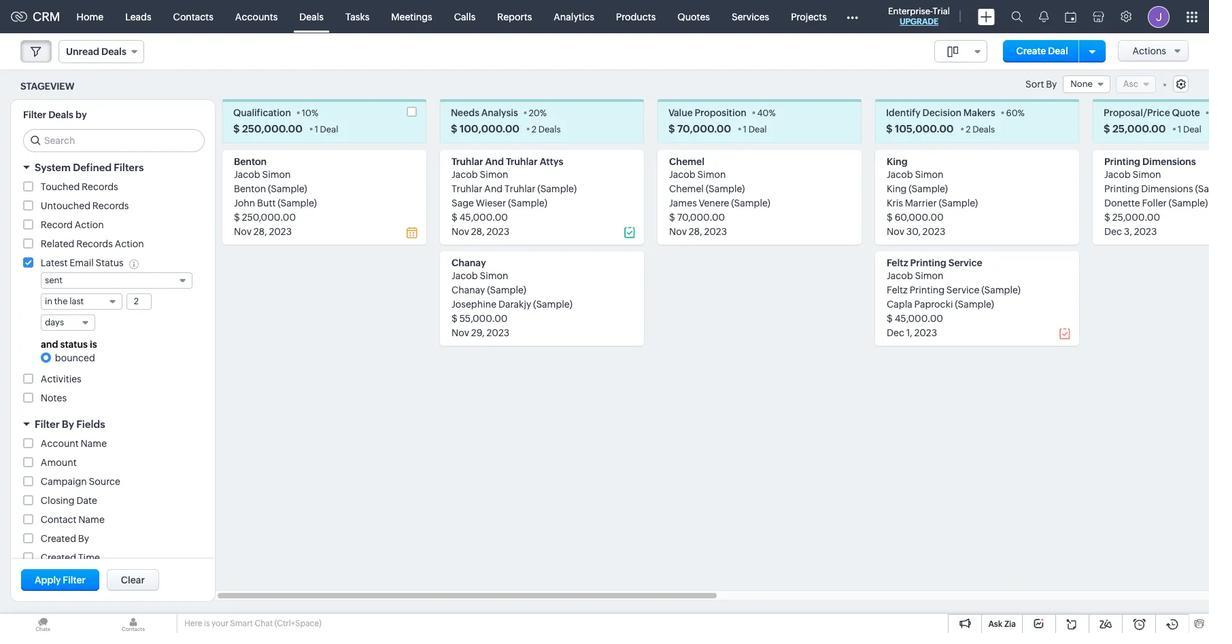 Task type: describe. For each thing, give the bounding box(es) containing it.
55,000.00
[[460, 314, 508, 325]]

deal for $ 25,000.00
[[1184, 125, 1202, 135]]

your
[[212, 620, 229, 629]]

3,
[[1124, 227, 1132, 238]]

truhlar up sage
[[452, 184, 483, 195]]

campaign
[[41, 477, 87, 488]]

contacts
[[173, 11, 213, 22]]

1 chemel from the top
[[669, 157, 705, 168]]

28, inside truhlar and truhlar attys jacob simon truhlar and truhlar (sample) sage wieser (sample) $ 45,000.00 nov 28, 2023
[[471, 227, 485, 238]]

$ inside king jacob simon king (sample) kris marrier (sample) $ 60,000.00 nov 30, 2023
[[887, 212, 893, 223]]

$ 250,000.00
[[233, 123, 303, 135]]

touched records
[[41, 182, 118, 193]]

$ down identify at the right top of page
[[886, 123, 893, 135]]

simon inside the benton jacob simon benton (sample) john butt (sample) $ 250,000.00 nov 28, 2023
[[262, 170, 291, 180]]

$ inside truhlar and truhlar attys jacob simon truhlar and truhlar (sample) sage wieser (sample) $ 45,000.00 nov 28, 2023
[[452, 212, 458, 223]]

the
[[54, 296, 68, 307]]

chanay (sample) link
[[452, 285, 527, 296]]

$ 70,000.00
[[669, 123, 731, 135]]

(sample) down attys
[[538, 184, 577, 195]]

(sample) right venere
[[731, 198, 771, 209]]

none
[[1071, 79, 1093, 89]]

$ inside the chemel jacob simon chemel (sample) james venere (sample) $ 70,000.00 nov 28, 2023
[[669, 212, 675, 223]]

deal inside "button"
[[1048, 46, 1068, 56]]

by for sort
[[1046, 79, 1057, 90]]

kris marrier (sample) link
[[887, 198, 978, 209]]

printing down $ 25,000.00
[[1105, 157, 1141, 168]]

deal for $ 70,000.00
[[749, 125, 767, 135]]

filter inside button
[[63, 576, 86, 587]]

40 %
[[757, 108, 776, 119]]

dec inside printing dimensions jacob simon printing dimensions (sam donette foller (sample) $ 25,000.00 dec 3, 2023
[[1105, 227, 1122, 238]]

signals image
[[1039, 11, 1049, 22]]

1 feltz from the top
[[887, 258, 908, 269]]

20
[[529, 108, 540, 119]]

printing up paprocki
[[910, 285, 945, 296]]

(sample) up kris marrier (sample) link
[[909, 184, 948, 195]]

$ 105,000.00
[[886, 123, 954, 135]]

1 horizontal spatial is
[[204, 620, 210, 629]]

$ 100,000.00
[[451, 123, 520, 135]]

feltz printing service link
[[887, 258, 983, 269]]

printing dimensions (sam link
[[1105, 184, 1209, 195]]

attys
[[540, 157, 563, 168]]

(sample) right darakjy
[[533, 300, 573, 310]]

days field
[[41, 315, 95, 331]]

closing date
[[41, 496, 97, 507]]

here
[[184, 620, 202, 629]]

contact name
[[41, 515, 105, 526]]

truhlar up truhlar and truhlar (sample) link
[[506, 157, 538, 168]]

calendar image
[[1065, 11, 1077, 22]]

2 feltz from the top
[[887, 285, 908, 296]]

stageview
[[20, 81, 74, 92]]

2 chemel from the top
[[669, 184, 704, 195]]

$ down proposal/price
[[1104, 123, 1111, 135]]

contacts link
[[162, 0, 224, 33]]

capla
[[887, 300, 913, 310]]

% for $ 105,000.00
[[1018, 108, 1025, 119]]

chanay jacob simon chanay (sample) josephine darakjy (sample) $ 55,000.00 nov 29, 2023
[[452, 258, 573, 339]]

decision
[[923, 108, 962, 119]]

status
[[96, 258, 124, 269]]

simon inside feltz printing service jacob simon feltz printing service (sample) capla paprocki (sample) $ 45,000.00 dec 1, 2023
[[915, 271, 944, 282]]

needs
[[451, 108, 480, 119]]

apply filter
[[35, 576, 86, 587]]

(sample) up james venere (sample) link
[[706, 184, 745, 195]]

$ inside chanay jacob simon chanay (sample) josephine darakjy (sample) $ 55,000.00 nov 29, 2023
[[452, 314, 458, 325]]

29,
[[471, 328, 485, 339]]

0 horizontal spatial is
[[90, 339, 97, 350]]

darakjy
[[499, 300, 531, 310]]

40
[[757, 108, 769, 119]]

sage wieser (sample) link
[[452, 198, 547, 209]]

system
[[35, 162, 71, 174]]

related records action
[[41, 239, 144, 250]]

status
[[60, 339, 88, 350]]

(sample) inside printing dimensions jacob simon printing dimensions (sam donette foller (sample) $ 25,000.00 dec 3, 2023
[[1169, 198, 1208, 209]]

1 king from the top
[[887, 157, 908, 168]]

2023 inside chanay jacob simon chanay (sample) josephine darakjy (sample) $ 55,000.00 nov 29, 2023
[[487, 328, 510, 339]]

2023 inside the chemel jacob simon chemel (sample) james venere (sample) $ 70,000.00 nov 28, 2023
[[704, 227, 727, 238]]

45,000.00 inside feltz printing service jacob simon feltz printing service (sample) capla paprocki (sample) $ 45,000.00 dec 1, 2023
[[895, 314, 943, 325]]

1 for 250,000.00
[[315, 125, 318, 135]]

dec inside feltz printing service jacob simon feltz printing service (sample) capla paprocki (sample) $ 45,000.00 dec 1, 2023
[[887, 328, 905, 339]]

donette foller (sample) link
[[1105, 198, 1208, 209]]

ask
[[989, 620, 1003, 630]]

enterprise-trial upgrade
[[888, 6, 950, 27]]

time
[[78, 553, 100, 564]]

analysis
[[481, 108, 518, 119]]

$ down qualification at the top of the page
[[233, 123, 240, 135]]

record action
[[41, 220, 104, 231]]

benton link
[[234, 157, 267, 168]]

2 deals for 105,000.00
[[966, 125, 995, 135]]

1 deal for $ 70,000.00
[[743, 125, 767, 135]]

nov for chanay jacob simon chanay (sample) josephine darakjy (sample) $ 55,000.00 nov 29, 2023
[[452, 328, 469, 339]]

45,000.00 inside truhlar and truhlar attys jacob simon truhlar and truhlar (sample) sage wieser (sample) $ 45,000.00 nov 28, 2023
[[460, 212, 508, 223]]

1 deal for $ 250,000.00
[[315, 125, 338, 135]]

deals left by
[[48, 110, 73, 121]]

butt
[[257, 198, 276, 209]]

sage
[[452, 198, 474, 209]]

jacob inside chanay jacob simon chanay (sample) josephine darakjy (sample) $ 55,000.00 nov 29, 2023
[[452, 271, 478, 282]]

1 for 70,000.00
[[743, 125, 747, 135]]

wieser
[[476, 198, 506, 209]]

related
[[41, 239, 74, 250]]

0 vertical spatial and
[[485, 157, 504, 168]]

by for created
[[78, 534, 89, 545]]

1 vertical spatial service
[[947, 285, 980, 296]]

last
[[69, 296, 84, 307]]

jacob inside printing dimensions jacob simon printing dimensions (sam donette foller (sample) $ 25,000.00 dec 3, 2023
[[1105, 170, 1131, 180]]

1 deal for $ 25,000.00
[[1178, 125, 1202, 135]]

identify decision makers
[[886, 108, 996, 119]]

28, for qualification
[[254, 227, 267, 238]]

filter deals by
[[23, 110, 87, 121]]

upgrade
[[900, 17, 939, 27]]

campaign source
[[41, 477, 120, 488]]

untouched records
[[41, 201, 129, 212]]

(sample) down feltz printing service (sample) link
[[955, 300, 995, 310]]

untouched
[[41, 201, 90, 212]]

home
[[77, 11, 103, 22]]

deal for $ 250,000.00
[[320, 125, 338, 135]]

enterprise-
[[888, 6, 933, 16]]

(sample) right marrier
[[939, 198, 978, 209]]

sort by
[[1026, 79, 1057, 90]]

1 for 25,000.00
[[1178, 125, 1182, 135]]

trial
[[933, 6, 950, 16]]

calls link
[[443, 0, 487, 33]]

truhlar down $ 100,000.00
[[452, 157, 483, 168]]

feltz printing service jacob simon feltz printing service (sample) capla paprocki (sample) $ 45,000.00 dec 1, 2023
[[887, 258, 1021, 339]]

john butt (sample) link
[[234, 198, 317, 209]]

(sample) up josephine darakjy (sample) link
[[487, 285, 527, 296]]

sent
[[45, 275, 63, 285]]

2 king from the top
[[887, 184, 907, 195]]

chemel link
[[669, 157, 705, 168]]

simon inside king jacob simon king (sample) kris marrier (sample) $ 60,000.00 nov 30, 2023
[[915, 170, 944, 180]]

actions
[[1133, 46, 1167, 56]]

2023 inside feltz printing service jacob simon feltz printing service (sample) capla paprocki (sample) $ 45,000.00 dec 1, 2023
[[914, 328, 937, 339]]

(ctrl+space)
[[274, 620, 322, 629]]

$ inside printing dimensions jacob simon printing dimensions (sam donette foller (sample) $ 25,000.00 dec 3, 2023
[[1105, 212, 1111, 223]]

profile image
[[1148, 6, 1170, 28]]

latest email status
[[41, 258, 124, 269]]

account name
[[41, 439, 107, 450]]

proposal/price quote
[[1104, 108, 1200, 119]]

create deal
[[1017, 46, 1068, 56]]

foller
[[1142, 198, 1167, 209]]

search element
[[1003, 0, 1031, 33]]

create deal button
[[1003, 40, 1082, 63]]

chat
[[255, 620, 273, 629]]

simon inside truhlar and truhlar attys jacob simon truhlar and truhlar (sample) sage wieser (sample) $ 45,000.00 nov 28, 2023
[[480, 170, 509, 180]]

truhlar and truhlar attys link
[[452, 157, 563, 168]]

(sample) down benton (sample) link
[[278, 198, 317, 209]]

in the last
[[45, 296, 84, 307]]

date
[[76, 496, 97, 507]]

makers
[[964, 108, 996, 119]]

profile element
[[1140, 0, 1178, 33]]

needs analysis
[[451, 108, 518, 119]]



Task type: locate. For each thing, give the bounding box(es) containing it.
0 vertical spatial action
[[75, 220, 104, 231]]

1 vertical spatial name
[[78, 515, 105, 526]]

0 vertical spatial feltz
[[887, 258, 908, 269]]

25,000.00 inside printing dimensions jacob simon printing dimensions (sam donette foller (sample) $ 25,000.00 dec 3, 2023
[[1113, 212, 1161, 223]]

2023 inside truhlar and truhlar attys jacob simon truhlar and truhlar (sample) sage wieser (sample) $ 45,000.00 nov 28, 2023
[[487, 227, 510, 238]]

2 created from the top
[[41, 553, 76, 564]]

by for filter
[[62, 419, 74, 431]]

Other Modules field
[[838, 6, 867, 28]]

1 25,000.00 from the top
[[1113, 123, 1166, 135]]

3 1 from the left
[[1178, 125, 1182, 135]]

1,
[[907, 328, 913, 339]]

% right qualification at the top of the page
[[311, 108, 318, 119]]

create menu image
[[978, 9, 995, 25]]

% right analysis
[[540, 108, 547, 119]]

records for related
[[76, 239, 113, 250]]

0 horizontal spatial action
[[75, 220, 104, 231]]

70,000.00
[[677, 123, 731, 135], [677, 212, 725, 223]]

benton up benton (sample) link
[[234, 157, 267, 168]]

25,000.00 up 3,
[[1113, 212, 1161, 223]]

2023 down john butt (sample) link
[[269, 227, 292, 238]]

1 vertical spatial dimensions
[[1142, 184, 1194, 195]]

touched
[[41, 182, 80, 193]]

2 1 from the left
[[743, 125, 747, 135]]

nov left the 29,
[[452, 328, 469, 339]]

1 chanay from the top
[[452, 258, 486, 269]]

services
[[732, 11, 769, 22]]

sent field
[[41, 273, 193, 289]]

1 horizontal spatial action
[[115, 239, 144, 250]]

45,000.00 up 1,
[[895, 314, 943, 325]]

1 vertical spatial is
[[204, 620, 210, 629]]

$ down needs
[[451, 123, 458, 135]]

simon up king (sample) link
[[915, 170, 944, 180]]

notes
[[41, 393, 67, 404]]

marrier
[[905, 198, 937, 209]]

nov inside the chemel jacob simon chemel (sample) james venere (sample) $ 70,000.00 nov 28, 2023
[[669, 227, 687, 238]]

(sample) down truhlar and truhlar (sample) link
[[508, 198, 547, 209]]

250,000.00 inside the benton jacob simon benton (sample) john butt (sample) $ 250,000.00 nov 28, 2023
[[242, 212, 296, 223]]

0 horizontal spatial 1
[[315, 125, 318, 135]]

sort
[[1026, 79, 1044, 90]]

2023 inside king jacob simon king (sample) kris marrier (sample) $ 60,000.00 nov 30, 2023
[[923, 227, 946, 238]]

%
[[311, 108, 318, 119], [540, 108, 547, 119], [769, 108, 776, 119], [1018, 108, 1025, 119]]

2 horizontal spatial 1
[[1178, 125, 1182, 135]]

simon inside printing dimensions jacob simon printing dimensions (sam donette foller (sample) $ 25,000.00 dec 3, 2023
[[1133, 170, 1162, 180]]

jacob down chemel link
[[669, 170, 696, 180]]

search image
[[1012, 11, 1023, 22]]

2 horizontal spatial 28,
[[689, 227, 702, 238]]

0 vertical spatial king
[[887, 157, 908, 168]]

created down contact
[[41, 534, 76, 545]]

28, down the james
[[689, 227, 702, 238]]

deal right $ 250,000.00
[[320, 125, 338, 135]]

deals down makers
[[973, 125, 995, 135]]

1 1 from the left
[[315, 125, 318, 135]]

deals left tasks
[[300, 11, 324, 22]]

signals element
[[1031, 0, 1057, 33]]

nov down john
[[234, 227, 252, 238]]

1 horizontal spatial 45,000.00
[[895, 314, 943, 325]]

1 vertical spatial records
[[92, 201, 129, 212]]

proposal/price
[[1104, 108, 1170, 119]]

services link
[[721, 0, 780, 33]]

activities
[[41, 374, 81, 385]]

king
[[887, 157, 908, 168], [887, 184, 907, 195]]

$ inside feltz printing service jacob simon feltz printing service (sample) capla paprocki (sample) $ 45,000.00 dec 1, 2023
[[887, 314, 893, 325]]

0 vertical spatial by
[[1046, 79, 1057, 90]]

records for untouched
[[92, 201, 129, 212]]

$ inside the benton jacob simon benton (sample) john butt (sample) $ 250,000.00 nov 28, 2023
[[234, 212, 240, 223]]

1 vertical spatial filter
[[35, 419, 60, 431]]

0 vertical spatial dec
[[1105, 227, 1122, 238]]

28, down "wieser"
[[471, 227, 485, 238]]

60
[[1006, 108, 1018, 119]]

0 vertical spatial chanay
[[452, 258, 486, 269]]

2 horizontal spatial by
[[1046, 79, 1057, 90]]

2023 inside the benton jacob simon benton (sample) john butt (sample) $ 250,000.00 nov 28, 2023
[[269, 227, 292, 238]]

0 vertical spatial filter
[[23, 110, 46, 121]]

70,000.00 down venere
[[677, 212, 725, 223]]

create
[[1017, 46, 1046, 56]]

2 benton from the top
[[234, 184, 266, 195]]

by
[[76, 110, 87, 121]]

simon down printing dimensions link
[[1133, 170, 1162, 180]]

60 %
[[1006, 108, 1025, 119]]

nov inside king jacob simon king (sample) kris marrier (sample) $ 60,000.00 nov 30, 2023
[[887, 227, 905, 238]]

2 2 deals from the left
[[966, 125, 995, 135]]

is right status
[[90, 339, 97, 350]]

jacob inside the benton jacob simon benton (sample) john butt (sample) $ 250,000.00 nov 28, 2023
[[234, 170, 260, 180]]

action up status
[[115, 239, 144, 250]]

1 vertical spatial dec
[[887, 328, 905, 339]]

value proposition
[[669, 108, 747, 119]]

$ down donette
[[1105, 212, 1111, 223]]

truhlar up sage wieser (sample) link
[[505, 184, 536, 195]]

jacob down benton link
[[234, 170, 260, 180]]

simon down truhlar and truhlar attys link
[[480, 170, 509, 180]]

1 70,000.00 from the top
[[677, 123, 731, 135]]

250,000.00 down butt
[[242, 212, 296, 223]]

is left your
[[204, 620, 210, 629]]

0 vertical spatial name
[[81, 439, 107, 450]]

records for touched
[[82, 182, 118, 193]]

products link
[[605, 0, 667, 33]]

0 vertical spatial is
[[90, 339, 97, 350]]

28, for $ 70,000.00
[[689, 227, 702, 238]]

2 28, from the left
[[471, 227, 485, 238]]

jacob inside the chemel jacob simon chemel (sample) james venere (sample) $ 70,000.00 nov 28, 2023
[[669, 170, 696, 180]]

clear
[[121, 576, 145, 587]]

dec left 3,
[[1105, 227, 1122, 238]]

benton (sample) link
[[234, 184, 307, 195]]

chanay
[[452, 258, 486, 269], [452, 285, 485, 296]]

0 vertical spatial dimensions
[[1143, 157, 1196, 168]]

service up feltz printing service (sample) link
[[949, 258, 983, 269]]

2 deals down makers
[[966, 125, 995, 135]]

$ down 'capla'
[[887, 314, 893, 325]]

2 70,000.00 from the top
[[677, 212, 725, 223]]

0 horizontal spatial by
[[62, 419, 74, 431]]

accounts
[[235, 11, 278, 22]]

tasks link
[[335, 0, 380, 33]]

0 vertical spatial records
[[82, 182, 118, 193]]

truhlar and truhlar (sample) link
[[452, 184, 577, 195]]

1 vertical spatial 45,000.00
[[895, 314, 943, 325]]

name for account name
[[81, 439, 107, 450]]

jacob up sage
[[452, 170, 478, 180]]

chanay up chanay (sample) 'link'
[[452, 258, 486, 269]]

1 down proposition
[[743, 125, 747, 135]]

$ down kris
[[887, 212, 893, 223]]

nov inside the benton jacob simon benton (sample) john butt (sample) $ 250,000.00 nov 28, 2023
[[234, 227, 252, 238]]

chats image
[[0, 615, 86, 634]]

capla paprocki (sample) link
[[887, 300, 995, 310]]

1 % from the left
[[311, 108, 318, 119]]

4 % from the left
[[1018, 108, 1025, 119]]

0 vertical spatial 45,000.00
[[460, 212, 508, 223]]

2 horizontal spatial 1 deal
[[1178, 125, 1202, 135]]

name
[[81, 439, 107, 450], [78, 515, 105, 526]]

size image
[[947, 46, 958, 58]]

deal down quote
[[1184, 125, 1202, 135]]

deals link
[[289, 0, 335, 33]]

records down defined
[[82, 182, 118, 193]]

chemel up the james
[[669, 184, 704, 195]]

25,000.00
[[1113, 123, 1166, 135], [1113, 212, 1161, 223]]

printing up donette
[[1105, 184, 1140, 195]]

benton up john
[[234, 184, 266, 195]]

projects link
[[780, 0, 838, 33]]

king jacob simon king (sample) kris marrier (sample) $ 60,000.00 nov 30, 2023
[[887, 157, 978, 238]]

28, inside the benton jacob simon benton (sample) john butt (sample) $ 250,000.00 nov 28, 2023
[[254, 227, 267, 238]]

1 vertical spatial and
[[485, 184, 503, 195]]

1 horizontal spatial by
[[78, 534, 89, 545]]

chemel jacob simon chemel (sample) james venere (sample) $ 70,000.00 nov 28, 2023
[[669, 157, 771, 238]]

by inside dropdown button
[[62, 419, 74, 431]]

3 1 deal from the left
[[1178, 125, 1202, 135]]

by right sort
[[1046, 79, 1057, 90]]

2023 right 30,
[[923, 227, 946, 238]]

simon inside chanay jacob simon chanay (sample) josephine darakjy (sample) $ 55,000.00 nov 29, 2023
[[480, 271, 509, 282]]

0 vertical spatial created
[[41, 534, 76, 545]]

reports
[[497, 11, 532, 22]]

nov for king jacob simon king (sample) kris marrier (sample) $ 60,000.00 nov 30, 2023
[[887, 227, 905, 238]]

deal
[[1048, 46, 1068, 56], [320, 125, 338, 135], [749, 125, 767, 135], [1184, 125, 1202, 135]]

0 horizontal spatial 2 deals
[[532, 125, 561, 135]]

70,000.00 inside the chemel jacob simon chemel (sample) james venere (sample) $ 70,000.00 nov 28, 2023
[[677, 212, 725, 223]]

nov for chemel jacob simon chemel (sample) james venere (sample) $ 70,000.00 nov 28, 2023
[[669, 227, 687, 238]]

filter by fields button
[[11, 413, 215, 437]]

create menu element
[[970, 0, 1003, 33]]

1 vertical spatial action
[[115, 239, 144, 250]]

2023 down sage wieser (sample) link
[[487, 227, 510, 238]]

printing dimensions link
[[1105, 157, 1196, 168]]

created for created by
[[41, 534, 76, 545]]

0 vertical spatial 70,000.00
[[677, 123, 731, 135]]

josephine darakjy (sample) link
[[452, 300, 573, 310]]

$ down value at the top
[[669, 123, 675, 135]]

Search text field
[[24, 130, 204, 152]]

leads link
[[114, 0, 162, 33]]

% for $ 100,000.00
[[540, 108, 547, 119]]

created for created time
[[41, 553, 76, 564]]

2 down 20
[[532, 125, 537, 135]]

analytics
[[554, 11, 594, 22]]

feltz printing service (sample) link
[[887, 285, 1021, 296]]

2 vertical spatial filter
[[63, 576, 86, 587]]

1 benton from the top
[[234, 157, 267, 168]]

1 vertical spatial 70,000.00
[[677, 212, 725, 223]]

jacob up 'capla'
[[887, 271, 913, 282]]

jacob inside truhlar and truhlar attys jacob simon truhlar and truhlar (sample) sage wieser (sample) $ 45,000.00 nov 28, 2023
[[452, 170, 478, 180]]

name for contact name
[[78, 515, 105, 526]]

in
[[45, 296, 52, 307]]

0 horizontal spatial 28,
[[254, 227, 267, 238]]

250,000.00
[[242, 123, 303, 135], [242, 212, 296, 223]]

dimensions up the donette foller (sample) link
[[1142, 184, 1194, 195]]

(sample)
[[268, 184, 307, 195], [538, 184, 577, 195], [706, 184, 745, 195], [909, 184, 948, 195], [278, 198, 317, 209], [508, 198, 547, 209], [731, 198, 771, 209], [939, 198, 978, 209], [1169, 198, 1208, 209], [487, 285, 527, 296], [982, 285, 1021, 296], [533, 300, 573, 310], [955, 300, 995, 310]]

% right proposition
[[769, 108, 776, 119]]

jacob inside king jacob simon king (sample) kris marrier (sample) $ 60,000.00 nov 30, 2023
[[887, 170, 913, 180]]

105,000.00
[[895, 123, 954, 135]]

filter down stageview
[[23, 110, 46, 121]]

smart
[[230, 620, 253, 629]]

1 vertical spatial 250,000.00
[[242, 212, 296, 223]]

simon up chemel (sample) "link"
[[698, 170, 726, 180]]

value
[[669, 108, 693, 119]]

deal down "40"
[[749, 125, 767, 135]]

2 chanay from the top
[[452, 285, 485, 296]]

1 vertical spatial 25,000.00
[[1113, 212, 1161, 223]]

proposition
[[695, 108, 747, 119]]

1 horizontal spatial 28,
[[471, 227, 485, 238]]

1 deal down "40"
[[743, 125, 767, 135]]

1 horizontal spatial 2
[[966, 125, 971, 135]]

1 horizontal spatial 2 deals
[[966, 125, 995, 135]]

simon up chanay (sample) 'link'
[[480, 271, 509, 282]]

250,000.00 down qualification at the top of the page
[[242, 123, 303, 135]]

in the last field
[[41, 294, 122, 310]]

1 horizontal spatial 1 deal
[[743, 125, 767, 135]]

records down touched records
[[92, 201, 129, 212]]

printing down 30,
[[911, 258, 947, 269]]

created down "created by"
[[41, 553, 76, 564]]

by up time
[[78, 534, 89, 545]]

2 for $ 100,000.00
[[532, 125, 537, 135]]

3 % from the left
[[769, 108, 776, 119]]

jacob inside feltz printing service jacob simon feltz printing service (sample) capla paprocki (sample) $ 45,000.00 dec 1, 2023
[[887, 271, 913, 282]]

None field
[[1063, 76, 1111, 93]]

$ down john
[[234, 212, 240, 223]]

2 down makers
[[966, 125, 971, 135]]

products
[[616, 11, 656, 22]]

by
[[1046, 79, 1057, 90], [62, 419, 74, 431], [78, 534, 89, 545]]

1 1 deal from the left
[[315, 125, 338, 135]]

45,000.00 down "wieser"
[[460, 212, 508, 223]]

filter inside dropdown button
[[35, 419, 60, 431]]

created
[[41, 534, 76, 545], [41, 553, 76, 564]]

2
[[532, 125, 537, 135], [966, 125, 971, 135]]

2023 down venere
[[704, 227, 727, 238]]

james venere (sample) link
[[669, 198, 771, 209]]

2 deals for 100,000.00
[[532, 125, 561, 135]]

1 vertical spatial benton
[[234, 184, 266, 195]]

$ down josephine
[[452, 314, 458, 325]]

1 vertical spatial king
[[887, 184, 907, 195]]

0 horizontal spatial 45,000.00
[[460, 212, 508, 223]]

25,000.00 down proposal/price
[[1113, 123, 1166, 135]]

2023 right 1,
[[914, 328, 937, 339]]

contacts image
[[90, 615, 176, 634]]

bounced
[[55, 353, 95, 364]]

None field
[[934, 40, 988, 63]]

1 250,000.00 from the top
[[242, 123, 303, 135]]

0 vertical spatial 250,000.00
[[242, 123, 303, 135]]

2 2 from the left
[[966, 125, 971, 135]]

deals inside field
[[101, 46, 126, 57]]

28, inside the chemel jacob simon chemel (sample) james venere (sample) $ 70,000.00 nov 28, 2023
[[689, 227, 702, 238]]

quotes
[[678, 11, 710, 22]]

2023
[[269, 227, 292, 238], [487, 227, 510, 238], [704, 227, 727, 238], [923, 227, 946, 238], [1134, 227, 1157, 238], [487, 328, 510, 339], [914, 328, 937, 339]]

filter by fields
[[35, 419, 105, 431]]

1 2 deals from the left
[[532, 125, 561, 135]]

0 horizontal spatial 1 deal
[[315, 125, 338, 135]]

nov down the james
[[669, 227, 687, 238]]

nov down sage
[[452, 227, 469, 238]]

deals down 20 %
[[539, 125, 561, 135]]

2023 right 3,
[[1134, 227, 1157, 238]]

2 % from the left
[[540, 108, 547, 119]]

chemel up chemel (sample) "link"
[[669, 157, 705, 168]]

john
[[234, 198, 255, 209]]

1 deal down quote
[[1178, 125, 1202, 135]]

2 for $ 105,000.00
[[966, 125, 971, 135]]

and
[[41, 339, 58, 350]]

deals right 'unread'
[[101, 46, 126, 57]]

printing dimensions jacob simon printing dimensions (sam donette foller (sample) $ 25,000.00 dec 3, 2023
[[1105, 157, 1209, 238]]

$ down the james
[[669, 212, 675, 223]]

1 down quote
[[1178, 125, 1182, 135]]

1 28, from the left
[[254, 227, 267, 238]]

28,
[[254, 227, 267, 238], [471, 227, 485, 238], [689, 227, 702, 238]]

1 vertical spatial chemel
[[669, 184, 704, 195]]

0 vertical spatial 25,000.00
[[1113, 123, 1166, 135]]

name down fields
[[81, 439, 107, 450]]

$ 25,000.00
[[1104, 123, 1166, 135]]

1 down 10 %
[[315, 125, 318, 135]]

2 250,000.00 from the top
[[242, 212, 296, 223]]

2 vertical spatial records
[[76, 239, 113, 250]]

% for $ 70,000.00
[[769, 108, 776, 119]]

2 deals down 20 %
[[532, 125, 561, 135]]

latest
[[41, 258, 68, 269]]

dimensions up the printing dimensions (sam link
[[1143, 157, 1196, 168]]

venere
[[699, 198, 729, 209]]

100,000.00
[[460, 123, 520, 135]]

1 horizontal spatial dec
[[1105, 227, 1122, 238]]

Unread Deals field
[[59, 40, 144, 63]]

0 horizontal spatial dec
[[887, 328, 905, 339]]

2 vertical spatial by
[[78, 534, 89, 545]]

0 vertical spatial service
[[949, 258, 983, 269]]

filter for filter by fields
[[35, 419, 60, 431]]

simon inside the chemel jacob simon chemel (sample) james venere (sample) $ 70,000.00 nov 28, 2023
[[698, 170, 726, 180]]

2 1 deal from the left
[[743, 125, 767, 135]]

(sample) up john butt (sample) link
[[268, 184, 307, 195]]

dec left 1,
[[887, 328, 905, 339]]

nov inside chanay jacob simon chanay (sample) josephine darakjy (sample) $ 55,000.00 nov 29, 2023
[[452, 328, 469, 339]]

$ down sage
[[452, 212, 458, 223]]

1 vertical spatial chanay
[[452, 285, 485, 296]]

simon up benton (sample) link
[[262, 170, 291, 180]]

2 25,000.00 from the top
[[1113, 212, 1161, 223]]

nov inside truhlar and truhlar attys jacob simon truhlar and truhlar (sample) sage wieser (sample) $ 45,000.00 nov 28, 2023
[[452, 227, 469, 238]]

dec
[[1105, 227, 1122, 238], [887, 328, 905, 339]]

1 created from the top
[[41, 534, 76, 545]]

defined
[[73, 162, 112, 174]]

chemel
[[669, 157, 705, 168], [669, 184, 704, 195]]

record
[[41, 220, 73, 231]]

1 2 from the left
[[532, 125, 537, 135]]

source
[[89, 477, 120, 488]]

3 28, from the left
[[689, 227, 702, 238]]

chemel (sample) link
[[669, 184, 745, 195]]

0 horizontal spatial 2
[[532, 125, 537, 135]]

1 vertical spatial created
[[41, 553, 76, 564]]

(sample) down (sam
[[1169, 198, 1208, 209]]

0 vertical spatial benton
[[234, 157, 267, 168]]

and status is
[[41, 339, 97, 350]]

filter for filter deals by
[[23, 110, 46, 121]]

1 vertical spatial feltz
[[887, 285, 908, 296]]

2023 inside printing dimensions jacob simon printing dimensions (sam donette foller (sample) $ 25,000.00 dec 3, 2023
[[1134, 227, 1157, 238]]

nov for benton jacob simon benton (sample) john butt (sample) $ 250,000.00 nov 28, 2023
[[234, 227, 252, 238]]

None text field
[[127, 294, 151, 309]]

zia
[[1005, 620, 1016, 630]]

1 horizontal spatial 1
[[743, 125, 747, 135]]

1 vertical spatial by
[[62, 419, 74, 431]]

28, down butt
[[254, 227, 267, 238]]

here is your smart chat (ctrl+space)
[[184, 620, 322, 629]]

king (sample) link
[[887, 184, 948, 195]]

jacob down chanay link
[[452, 271, 478, 282]]

identify
[[886, 108, 921, 119]]

system defined filters button
[[11, 156, 215, 180]]

and up "wieser"
[[485, 184, 503, 195]]

benton jacob simon benton (sample) john butt (sample) $ 250,000.00 nov 28, 2023
[[234, 157, 317, 238]]

0 vertical spatial chemel
[[669, 157, 705, 168]]

(sample) up capla paprocki (sample) link
[[982, 285, 1021, 296]]



Task type: vqa. For each thing, say whether or not it's contained in the screenshot.
Decision
yes



